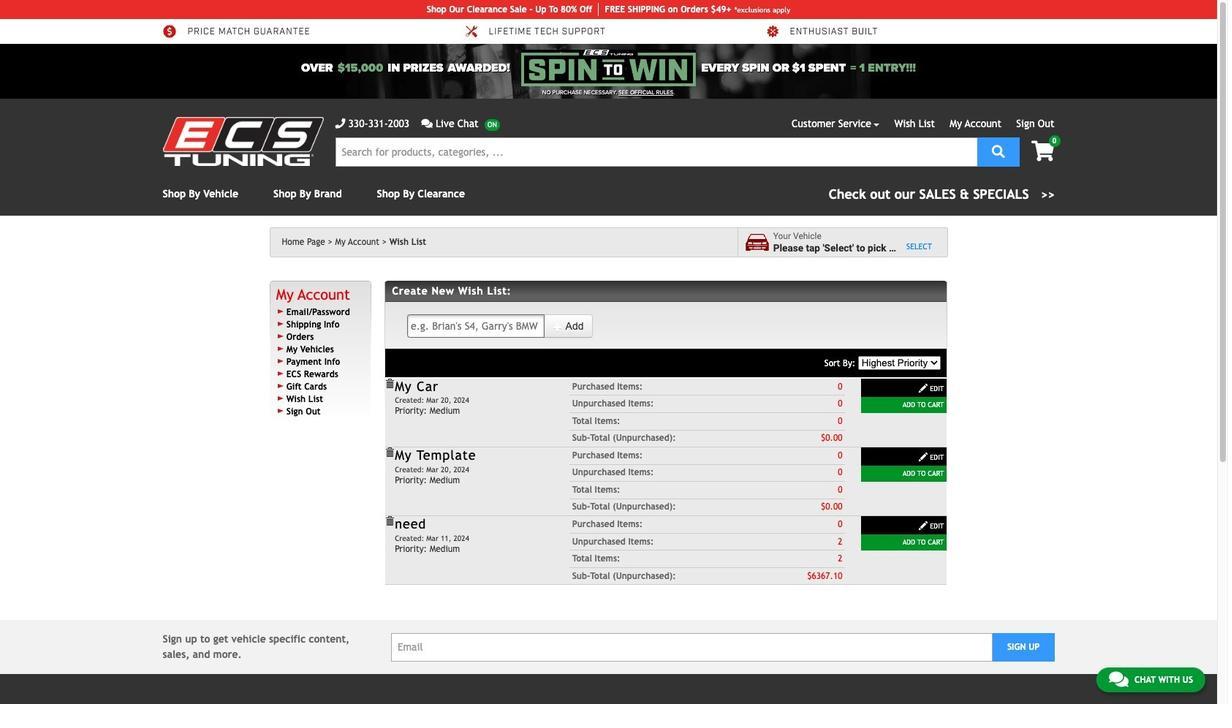 Task type: locate. For each thing, give the bounding box(es) containing it.
0 vertical spatial white image
[[553, 322, 563, 332]]

ecs tuning image
[[163, 117, 324, 166]]

phone image
[[335, 118, 346, 129]]

e.g. Brian's S4, Garry's BMW E92...etc text field
[[407, 314, 545, 338]]

1 vertical spatial delete image
[[385, 516, 395, 527]]

0 vertical spatial delete image
[[385, 448, 395, 458]]

delete image
[[385, 448, 395, 458], [385, 516, 395, 527]]

white image for first delete icon from the bottom
[[919, 521, 929, 531]]

white image
[[553, 322, 563, 332], [919, 452, 929, 462], [919, 521, 929, 531]]

search image
[[992, 144, 1005, 158]]

white image for second delete icon from the bottom
[[919, 452, 929, 462]]

comments image
[[421, 118, 433, 129]]

shopping cart image
[[1032, 141, 1055, 162]]

comments image
[[1109, 671, 1129, 688]]

1 vertical spatial white image
[[919, 452, 929, 462]]

2 vertical spatial white image
[[919, 521, 929, 531]]



Task type: vqa. For each thing, say whether or not it's contained in the screenshot.
the leftmost help
no



Task type: describe. For each thing, give the bounding box(es) containing it.
2 delete image from the top
[[385, 516, 395, 527]]

white image
[[919, 383, 929, 393]]

Email email field
[[391, 633, 993, 662]]

ecs tuning 'spin to win' contest logo image
[[522, 50, 696, 86]]

delete image
[[385, 379, 395, 389]]

1 delete image from the top
[[385, 448, 395, 458]]

Search text field
[[335, 137, 977, 167]]



